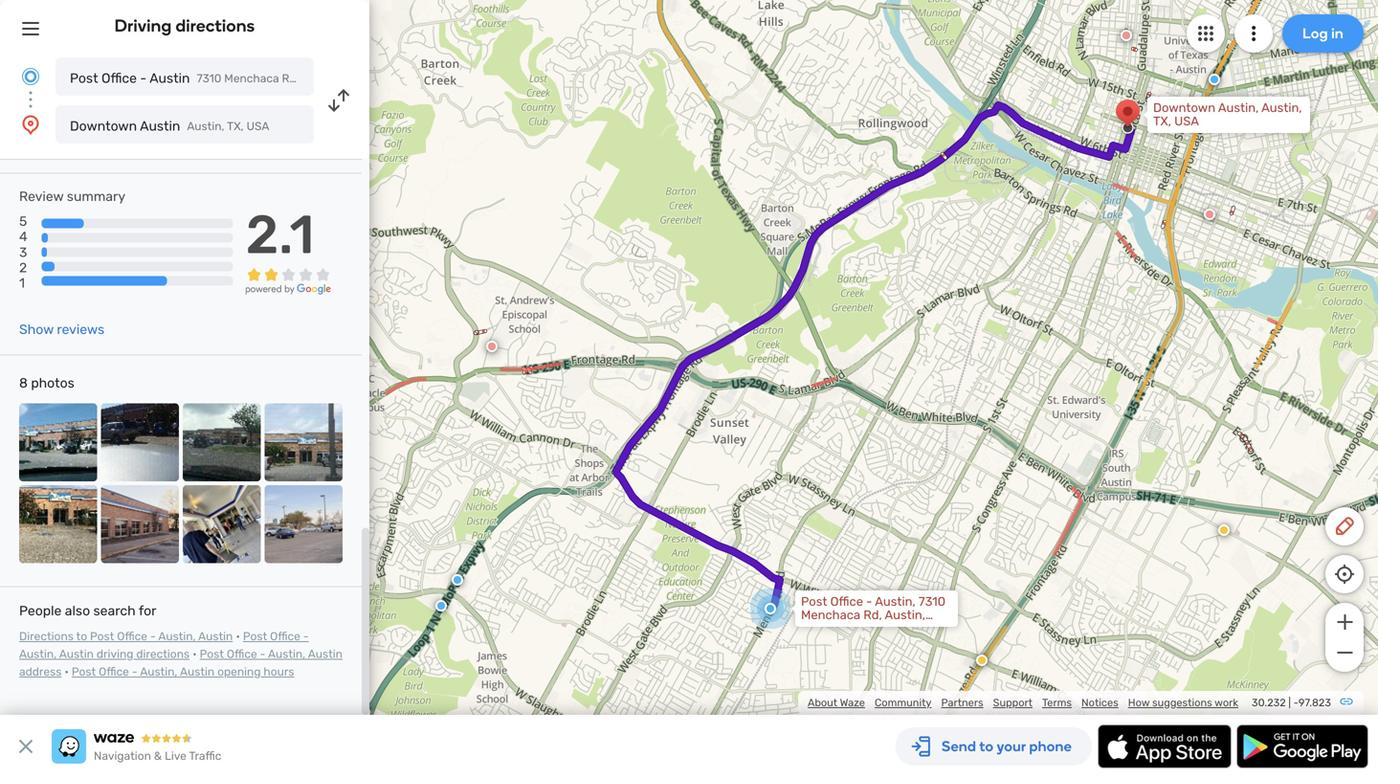 Task type: describe. For each thing, give the bounding box(es) containing it.
0 vertical spatial road closed image
[[1204, 209, 1216, 220]]

community link
[[875, 696, 932, 709]]

show
[[19, 322, 54, 338]]

road closed image
[[1121, 30, 1133, 41]]

zoom out image
[[1333, 641, 1357, 664]]

united
[[840, 621, 879, 636]]

austin, inside downtown austin austin, tx, usa
[[187, 120, 225, 133]]

people
[[19, 603, 62, 619]]

about waze community partners support terms notices how suggestions work
[[808, 696, 1239, 709]]

4
[[19, 229, 27, 245]]

link image
[[1339, 694, 1355, 709]]

8 photos
[[19, 375, 74, 391]]

0 vertical spatial directions
[[176, 15, 255, 36]]

austin inside post office - austin, austin driving directions
[[59, 648, 94, 661]]

post office - austin, austin opening hours link
[[72, 665, 294, 679]]

address
[[19, 665, 62, 679]]

post for post office - austin, austin driving directions
[[243, 630, 267, 643]]

8
[[19, 375, 28, 391]]

1 horizontal spatial hazard image
[[1219, 525, 1230, 536]]

7310
[[919, 595, 946, 609]]

directions inside post office - austin, austin driving directions
[[136, 648, 190, 661]]

2
[[19, 260, 27, 276]]

5 4 3 2 1
[[19, 214, 27, 291]]

hours
[[264, 665, 294, 679]]

97.823
[[1299, 696, 1332, 709]]

traffic
[[189, 750, 222, 763]]

office for post office - austin, austin address
[[227, 648, 257, 661]]

post office - austin, austin address
[[19, 648, 343, 679]]

post for post office - austin, austin address
[[200, 648, 224, 661]]

driving directions
[[114, 15, 255, 36]]

image 5 of post office - austin, austin image
[[19, 485, 97, 563]]

waze
[[840, 696, 865, 709]]

how suggestions work link
[[1129, 696, 1239, 709]]

1 vertical spatial hazard image
[[977, 655, 988, 666]]

pencil image
[[1334, 515, 1357, 538]]

suggestions
[[1153, 696, 1213, 709]]

5
[[19, 214, 27, 229]]

image 3 of post office - austin, austin image
[[183, 404, 261, 482]]

support
[[993, 696, 1033, 709]]

downtown for austin
[[70, 118, 137, 134]]

community
[[875, 696, 932, 709]]

tx, for austin
[[227, 120, 244, 133]]

downtown austin austin, tx, usa
[[70, 118, 269, 134]]

zoom in image
[[1333, 611, 1357, 634]]

directions to post office - austin, austin link
[[19, 630, 233, 643]]

3
[[19, 244, 27, 260]]

terms link
[[1043, 696, 1072, 709]]

austin, inside post office - austin, austin driving directions
[[19, 648, 57, 661]]

photos
[[31, 375, 74, 391]]

partners
[[942, 696, 984, 709]]

post office - austin, austin opening hours
[[72, 665, 294, 679]]

driving
[[97, 648, 133, 661]]

austin, inside post office - austin, austin address
[[268, 648, 306, 661]]

also
[[65, 603, 90, 619]]

opening
[[217, 665, 261, 679]]

search
[[93, 603, 136, 619]]

review summary
[[19, 189, 125, 204]]

- for post office - austin, austin opening hours
[[132, 665, 138, 679]]

post office - austin
[[70, 70, 190, 86]]

image 7 of post office - austin, austin image
[[183, 485, 261, 563]]

&
[[154, 750, 162, 763]]

current location image
[[19, 65, 42, 88]]

image 8 of post office - austin, austin image
[[265, 485, 343, 563]]

location image
[[19, 113, 42, 136]]

reviews
[[57, 322, 105, 338]]

driving
[[114, 15, 172, 36]]

office for post office - austin, 7310 menchaca rd, austin, texas, united states
[[831, 595, 864, 609]]

downtown for austin,
[[1154, 101, 1216, 115]]

partners link
[[942, 696, 984, 709]]

image 1 of post office - austin, austin image
[[19, 404, 97, 482]]



Task type: locate. For each thing, give the bounding box(es) containing it.
navigation & live traffic
[[94, 750, 222, 763]]

post for post office - austin
[[70, 70, 98, 86]]

office for post office - austin
[[101, 70, 137, 86]]

usa inside downtown austin austin, tx, usa
[[247, 120, 269, 133]]

1 horizontal spatial police image
[[1209, 74, 1221, 85]]

1 horizontal spatial downtown
[[1154, 101, 1216, 115]]

hazard image
[[1219, 525, 1230, 536], [977, 655, 988, 666]]

post for post office - austin, austin opening hours
[[72, 665, 96, 679]]

1 horizontal spatial tx,
[[1154, 114, 1172, 129]]

1
[[19, 275, 25, 291]]

downtown austin, austin, tx, usa
[[1154, 101, 1303, 129]]

for
[[139, 603, 156, 619]]

|
[[1289, 696, 1291, 709]]

0 horizontal spatial downtown
[[70, 118, 137, 134]]

- inside button
[[140, 70, 147, 86]]

- inside post office - austin, austin driving directions
[[303, 630, 309, 643]]

0 vertical spatial downtown
[[1154, 101, 1216, 115]]

1 vertical spatial police image
[[436, 600, 447, 612]]

summary
[[67, 189, 125, 204]]

to
[[76, 630, 87, 643]]

office inside post office - austin, austin driving directions
[[270, 630, 301, 643]]

0 horizontal spatial hazard image
[[977, 655, 988, 666]]

1 horizontal spatial police image
[[452, 574, 463, 586]]

austin inside post office - austin, austin address
[[308, 648, 343, 661]]

1 vertical spatial directions
[[136, 648, 190, 661]]

office
[[101, 70, 137, 86], [831, 595, 864, 609], [117, 630, 147, 643], [270, 630, 301, 643], [227, 648, 257, 661], [99, 665, 129, 679]]

downtown
[[1154, 101, 1216, 115], [70, 118, 137, 134]]

usa
[[1175, 114, 1200, 129], [247, 120, 269, 133]]

0 vertical spatial police image
[[452, 574, 463, 586]]

office for post office - austin, austin driving directions
[[270, 630, 301, 643]]

about
[[808, 696, 838, 709]]

0 horizontal spatial tx,
[[227, 120, 244, 133]]

tx, for austin,
[[1154, 114, 1172, 129]]

people also search for
[[19, 603, 156, 619]]

directions to post office - austin, austin
[[19, 630, 233, 643]]

notices link
[[1082, 696, 1119, 709]]

post inside post office - austin, 7310 menchaca rd, austin, texas, united states
[[801, 595, 828, 609]]

tx, inside downtown austin austin, tx, usa
[[227, 120, 244, 133]]

rd,
[[864, 608, 882, 623]]

post office - austin, austin address link
[[19, 648, 343, 679]]

- inside post office - austin, austin address
[[260, 648, 266, 661]]

1 vertical spatial road closed image
[[486, 341, 498, 352]]

downtown inside downtown austin, austin, tx, usa
[[1154, 101, 1216, 115]]

post inside button
[[70, 70, 98, 86]]

0 horizontal spatial road closed image
[[486, 341, 498, 352]]

1 vertical spatial downtown
[[70, 118, 137, 134]]

support link
[[993, 696, 1033, 709]]

usa for austin
[[247, 120, 269, 133]]

- inside post office - austin, 7310 menchaca rd, austin, texas, united states
[[867, 595, 873, 609]]

police image
[[452, 574, 463, 586], [436, 600, 447, 612]]

1 vertical spatial police image
[[359, 707, 370, 718]]

0 vertical spatial police image
[[1209, 74, 1221, 85]]

post
[[70, 70, 98, 86], [801, 595, 828, 609], [90, 630, 114, 643], [243, 630, 267, 643], [200, 648, 224, 661], [72, 665, 96, 679]]

post inside post office - austin, austin address
[[200, 648, 224, 661]]

post office - austin, austin driving directions link
[[19, 630, 309, 661]]

menchaca
[[801, 608, 861, 623]]

directions up the post office - austin, austin opening hours
[[136, 648, 190, 661]]

road closed image
[[1204, 209, 1216, 220], [486, 341, 498, 352]]

1 horizontal spatial road closed image
[[1204, 209, 1216, 220]]

- for post office - austin
[[140, 70, 147, 86]]

office inside button
[[101, 70, 137, 86]]

30.232 | -97.823
[[1252, 696, 1332, 709]]

post office - austin, austin driving directions
[[19, 630, 309, 661]]

tx,
[[1154, 114, 1172, 129], [227, 120, 244, 133]]

office inside post office - austin, austin address
[[227, 648, 257, 661]]

2.1
[[246, 203, 314, 267]]

0 horizontal spatial police image
[[359, 707, 370, 718]]

states
[[882, 621, 919, 636]]

image 4 of post office - austin, austin image
[[265, 404, 343, 482]]

austin
[[150, 70, 190, 86], [140, 118, 180, 134], [198, 630, 233, 643], [59, 648, 94, 661], [308, 648, 343, 661], [180, 665, 215, 679]]

30.232
[[1252, 696, 1286, 709]]

office inside post office - austin, 7310 menchaca rd, austin, texas, united states
[[831, 595, 864, 609]]

image 2 of post office - austin, austin image
[[101, 404, 179, 482]]

post office - austin button
[[56, 57, 314, 96]]

about waze link
[[808, 696, 865, 709]]

tx, inside downtown austin, austin, tx, usa
[[1154, 114, 1172, 129]]

directions up post office - austin button
[[176, 15, 255, 36]]

1 horizontal spatial usa
[[1175, 114, 1200, 129]]

image 6 of post office - austin, austin image
[[101, 485, 179, 563]]

austin,
[[1219, 101, 1259, 115], [1262, 101, 1303, 115], [187, 120, 225, 133], [875, 595, 916, 609], [885, 608, 926, 623], [158, 630, 196, 643], [19, 648, 57, 661], [268, 648, 306, 661], [140, 665, 178, 679]]

- for post office - austin, austin driving directions
[[303, 630, 309, 643]]

show reviews
[[19, 322, 105, 338]]

work
[[1215, 696, 1239, 709]]

how
[[1129, 696, 1150, 709]]

navigation
[[94, 750, 151, 763]]

office for post office - austin, austin opening hours
[[99, 665, 129, 679]]

review
[[19, 189, 64, 204]]

- for post office - austin, austin address
[[260, 648, 266, 661]]

terms
[[1043, 696, 1072, 709]]

post for post office - austin, 7310 menchaca rd, austin, texas, united states
[[801, 595, 828, 609]]

post inside post office - austin, austin driving directions
[[243, 630, 267, 643]]

directions
[[19, 630, 74, 643]]

directions
[[176, 15, 255, 36], [136, 648, 190, 661]]

0 vertical spatial hazard image
[[1219, 525, 1230, 536]]

0 horizontal spatial usa
[[247, 120, 269, 133]]

x image
[[14, 735, 37, 758]]

0 horizontal spatial police image
[[436, 600, 447, 612]]

notices
[[1082, 696, 1119, 709]]

usa for austin,
[[1175, 114, 1200, 129]]

texas,
[[801, 621, 837, 636]]

- for post office - austin, 7310 menchaca rd, austin, texas, united states
[[867, 595, 873, 609]]

post office - austin, 7310 menchaca rd, austin, texas, united states
[[801, 595, 946, 636]]

-
[[140, 70, 147, 86], [867, 595, 873, 609], [150, 630, 156, 643], [303, 630, 309, 643], [260, 648, 266, 661], [132, 665, 138, 679], [1294, 696, 1299, 709]]

austin inside button
[[150, 70, 190, 86]]

usa inside downtown austin, austin, tx, usa
[[1175, 114, 1200, 129]]

police image
[[1209, 74, 1221, 85], [359, 707, 370, 718]]

live
[[165, 750, 187, 763]]

- for 30.232 | -97.823
[[1294, 696, 1299, 709]]



Task type: vqa. For each thing, say whether or not it's contained in the screenshot.
TX, within the Downtown Austin, Austin, TX, USA
yes



